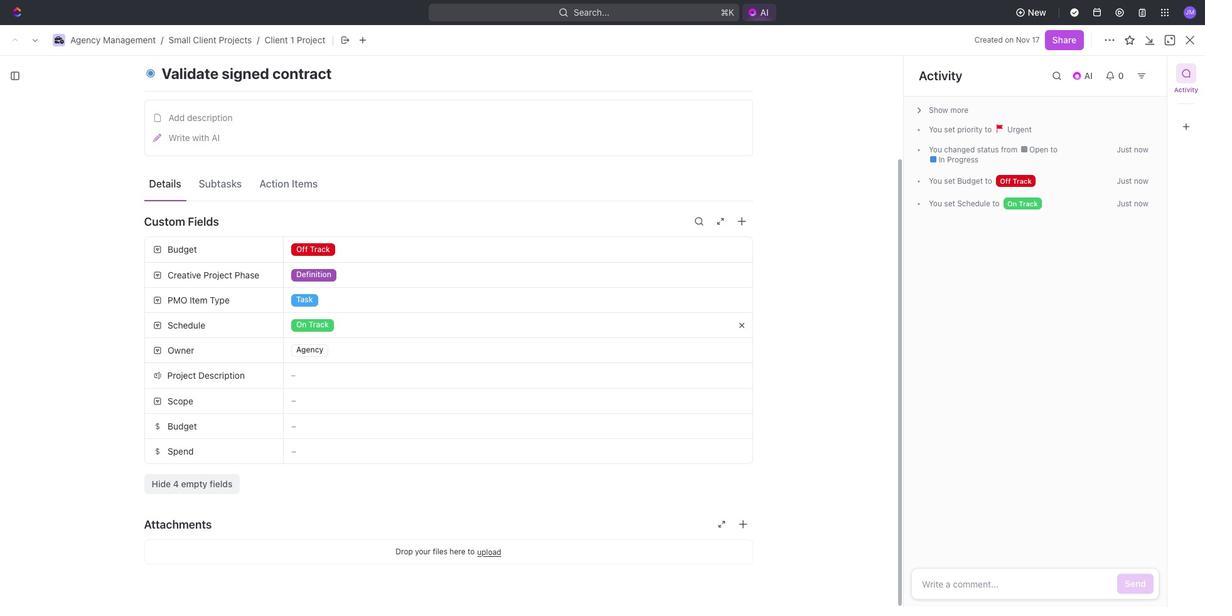 Task type: vqa. For each thing, say whether or not it's contained in the screenshot.


Task type: describe. For each thing, give the bounding box(es) containing it.
on inside dropdown button
[[296, 320, 306, 330]]

validate signed contract link
[[250, 243, 435, 261]]

write with ai
[[169, 132, 220, 143]]

small client projects
[[323, 63, 406, 73]]

add down on track
[[312, 343, 327, 353]]

just now for schedule
[[1117, 199, 1149, 208]]

0 horizontal spatial business time image
[[54, 36, 64, 44]]

1 vertical spatial with
[[420, 290, 438, 301]]

create project schedule link
[[250, 381, 435, 399]]

write
[[169, 132, 190, 143]]

task sidebar content section
[[901, 56, 1167, 608]]

on track button
[[283, 313, 752, 338]]

project description
[[167, 370, 245, 381]]

1 vertical spatial 1
[[1142, 63, 1145, 73]]

0 vertical spatial signed
[[222, 64, 269, 82]]

share for the bottom share button
[[1038, 63, 1062, 73]]

to up the you set schedule to on track
[[985, 176, 992, 186]]

track inside the you set schedule to on track
[[1019, 200, 1038, 208]]

search
[[995, 144, 1024, 155]]

1 now from the top
[[1134, 145, 1149, 154]]

process
[[385, 290, 418, 301]]

action
[[259, 178, 289, 189]]

customize button
[[1082, 141, 1146, 158]]

Search tasks... text field
[[1049, 171, 1174, 190]]

timeline
[[716, 144, 751, 155]]

definition button
[[283, 263, 752, 287]]

spend
[[167, 446, 193, 457]]

set priority to
[[942, 125, 994, 134]]

you set schedule to on track
[[929, 199, 1038, 208]]

created on nov 17
[[975, 35, 1040, 45]]

1 vertical spatial agency management link
[[195, 61, 300, 76]]

you set budget to off track
[[929, 176, 1032, 186]]

set for schedule
[[944, 199, 955, 208]]

1 just from the top
[[1117, 145, 1132, 154]]

estimate
[[148, 58, 184, 69]]

Set value for Budget Custom Field text field
[[283, 414, 752, 439]]

off inside you set budget to off track
[[1000, 177, 1011, 185]]

write with ai button
[[148, 128, 749, 148]]

0 vertical spatial small client projects link
[[169, 35, 252, 45]]

jm button
[[1180, 3, 1200, 23]]

send
[[1125, 579, 1146, 589]]

work
[[335, 268, 356, 279]]

deliverables
[[380, 545, 431, 555]]

activity inside task sidebar navigation tab list
[[1174, 86, 1198, 94]]

tree inside sidebar navigation
[[5, 337, 176, 608]]

client 1 project
[[218, 103, 341, 124]]

1 vertical spatial budget
[[167, 244, 197, 255]]

changed status from
[[942, 145, 1020, 154]]

attachments
[[144, 518, 212, 531]]

–
[[291, 396, 296, 406]]

2 horizontal spatial /
[[302, 63, 305, 73]]

0 button
[[1100, 66, 1132, 86]]

show more
[[929, 105, 969, 115]]

2 vertical spatial 1
[[269, 103, 277, 124]]

5
[[304, 438, 309, 447]]

create
[[253, 384, 281, 395]]

just for budget
[[1117, 176, 1132, 186]]

now for schedule
[[1134, 199, 1149, 208]]

1 horizontal spatial small client projects link
[[307, 61, 409, 76]]

complete scope of work link
[[250, 265, 435, 283]]

project inside agency management / small client projects / client 1 project |
[[297, 35, 325, 45]]

and
[[363, 545, 378, 555]]

owner
[[167, 345, 194, 356]]

status
[[977, 145, 999, 154]]

to down show more dropdown button at the top right
[[1051, 145, 1058, 154]]

schedule
[[315, 384, 352, 395]]

4
[[173, 479, 179, 490]]

agency for agency management / small client projects / client 1 project |
[[70, 35, 101, 45]]

creative for creative project phase
[[167, 270, 201, 280]]

creative production
[[222, 438, 290, 447]]

1 horizontal spatial /
[[257, 35, 260, 45]]

hide 4 empty fields
[[152, 479, 232, 490]]

in
[[939, 155, 945, 164]]

complete scope of work
[[253, 268, 356, 279]]

nov
[[1016, 35, 1030, 45]]

jm
[[1186, 8, 1195, 16]]

17
[[1032, 35, 1040, 45]]

add task button right 5
[[328, 435, 382, 450]]

agency management
[[211, 63, 296, 73]]

on inside the you set schedule to on track
[[1007, 200, 1017, 208]]

task button
[[283, 288, 752, 313]]

activity inside task sidebar content section
[[919, 68, 962, 83]]

track inside you set budget to off track
[[1013, 177, 1032, 185]]

search button
[[978, 141, 1027, 158]]

0 vertical spatial validate
[[162, 64, 219, 82]]

add description
[[169, 112, 233, 123]]

agency management / small client projects / client 1 project |
[[70, 34, 334, 46]]

custom fields
[[144, 215, 219, 228]]

meeting
[[285, 290, 318, 301]]

1 inside agency management / small client projects / client 1 project |
[[290, 35, 294, 45]]

|
[[332, 34, 334, 46]]

prepare
[[253, 545, 285, 555]]

management for agency management
[[244, 63, 296, 73]]

0 horizontal spatial /
[[161, 35, 164, 45]]

validate signed contract inside validate signed contract link
[[253, 246, 354, 257]]

– text field
[[283, 371, 752, 381]]

0
[[1118, 70, 1124, 81]]

off track
[[296, 245, 330, 254]]

ai inside dropdown button
[[1084, 70, 1093, 81]]

task sidebar navigation tab list
[[1173, 63, 1200, 137]]

1 set from the top
[[944, 125, 955, 134]]

type
[[210, 295, 229, 305]]

created
[[975, 35, 1003, 45]]

kickoff meeting to walkthrough process with client link
[[250, 287, 463, 305]]

create project schedule
[[253, 384, 352, 395]]

1 horizontal spatial scope
[[295, 268, 322, 279]]

priority
[[957, 125, 983, 134]]

custom
[[144, 215, 185, 228]]

agency for agency management
[[211, 63, 241, 73]]

to down of
[[321, 290, 329, 301]]

new button
[[1010, 3, 1054, 23]]

in progress
[[937, 155, 979, 164]]

add right 5
[[343, 438, 358, 447]]

1 you from the top
[[929, 125, 942, 134]]

add task down on track
[[312, 343, 346, 353]]

new
[[1028, 7, 1046, 18]]

task down kickoff
[[272, 312, 290, 322]]

upload button
[[477, 548, 501, 557]]

task inside dropdown button
[[296, 295, 313, 305]]

files
[[433, 547, 448, 557]]

1 vertical spatial validate
[[253, 246, 286, 257]]

ai button
[[1067, 66, 1100, 86]]

0 vertical spatial share button
[[1045, 30, 1084, 50]]

here
[[450, 547, 465, 557]]

automations
[[1081, 63, 1134, 73]]



Task type: locate. For each thing, give the bounding box(es) containing it.
2 vertical spatial now
[[1134, 199, 1149, 208]]

set down show more
[[944, 125, 955, 134]]

1 right 0
[[1142, 63, 1145, 73]]

0 horizontal spatial agency
[[70, 35, 101, 45]]

hide inside custom fields element
[[152, 479, 171, 490]]

from
[[1001, 145, 1018, 154]]

upload
[[477, 548, 501, 557]]

add down "create"
[[253, 406, 269, 417]]

task left –
[[272, 406, 290, 417]]

2 horizontal spatial agency
[[296, 345, 323, 355]]

kickoff
[[253, 290, 282, 301]]

just down customize at the top right of the page
[[1117, 176, 1132, 186]]

0 vertical spatial ai
[[760, 7, 769, 18]]

just up 'search tasks...' text box
[[1117, 145, 1132, 154]]

0 vertical spatial ai button
[[743, 4, 776, 21]]

client
[[440, 290, 463, 301]]

ai button right ⌘k
[[743, 4, 776, 21]]

projects inside agency management / small client projects / client 1 project |
[[219, 35, 252, 45]]

scope inside custom fields element
[[167, 396, 193, 406]]

to
[[985, 125, 992, 134], [1051, 145, 1058, 154], [985, 176, 992, 186], [992, 199, 1000, 208], [321, 290, 329, 301], [468, 547, 475, 557]]

1 vertical spatial projects
[[373, 63, 406, 73]]

0 vertical spatial projects
[[219, 35, 252, 45]]

management inside agency management / small client projects / client 1 project |
[[103, 35, 156, 45]]

1 vertical spatial share button
[[1030, 58, 1069, 78]]

off inside "off track" dropdown button
[[296, 245, 308, 254]]

share button down '17'
[[1030, 58, 1069, 78]]

fields
[[210, 479, 232, 490]]

search...
[[574, 7, 610, 18]]

creative left production on the bottom of the page
[[222, 438, 251, 447]]

0 horizontal spatial scope
[[167, 396, 193, 406]]

add task down kickoff
[[253, 312, 290, 322]]

0 vertical spatial with
[[192, 132, 209, 143]]

changed
[[944, 145, 975, 154]]

0 vertical spatial schedule
[[957, 199, 990, 208]]

1 horizontal spatial small
[[323, 63, 345, 73]]

1 vertical spatial scope
[[167, 396, 193, 406]]

0 vertical spatial scope
[[295, 268, 322, 279]]

0 horizontal spatial 1
[[269, 103, 277, 124]]

0 vertical spatial validate signed contract
[[162, 64, 332, 82]]

set down in progress
[[944, 176, 955, 186]]

pmo item type
[[167, 295, 229, 305]]

scope
[[295, 268, 322, 279], [167, 396, 193, 406]]

production
[[253, 438, 290, 447]]

add task button down "create"
[[247, 404, 295, 419]]

budget inside task sidebar content section
[[957, 176, 983, 186]]

just now down 'search tasks...' text box
[[1117, 199, 1149, 208]]

items
[[292, 178, 318, 189]]

off up complete scope of work
[[296, 245, 308, 254]]

add task button down kickoff
[[247, 310, 295, 325]]

0 horizontal spatial agency management link
[[70, 35, 156, 45]]

2 horizontal spatial 1
[[1142, 63, 1145, 73]]

small client projects link
[[169, 35, 252, 45], [307, 61, 409, 76]]

0 vertical spatial budget
[[957, 176, 983, 186]]

/
[[161, 35, 164, 45], [257, 35, 260, 45], [302, 63, 305, 73]]

small inside agency management / small client projects / client 1 project |
[[169, 35, 191, 45]]

hide inside "dropdown button"
[[1045, 144, 1064, 155]]

to right priority
[[985, 125, 992, 134]]

hide
[[1045, 144, 1064, 155], [152, 479, 171, 490]]

track up of
[[310, 245, 330, 254]]

0 horizontal spatial hide
[[152, 479, 171, 490]]

fields
[[188, 215, 219, 228]]

0 horizontal spatial projects
[[219, 35, 252, 45]]

1 just now from the top
[[1117, 145, 1149, 154]]

validate up complete
[[253, 246, 286, 257]]

walkthrough
[[331, 290, 383, 301]]

0 vertical spatial activity
[[919, 68, 962, 83]]

1 vertical spatial business time image
[[199, 65, 207, 72]]

on down you set budget to off track
[[1007, 200, 1017, 208]]

ai button left 0
[[1067, 66, 1100, 86]]

budget down progress
[[957, 176, 983, 186]]

1 vertical spatial schedule
[[167, 320, 205, 330]]

1 horizontal spatial management
[[244, 63, 296, 73]]

hide for hide
[[1045, 144, 1064, 155]]

agency
[[70, 35, 101, 45], [211, 63, 241, 73], [296, 345, 323, 355]]

2 vertical spatial ai
[[212, 132, 220, 143]]

share button right '17'
[[1045, 30, 1084, 50]]

task up schedule
[[329, 343, 346, 353]]

task down the create project schedule link
[[360, 438, 377, 447]]

now up 'search tasks...' text box
[[1134, 145, 1149, 154]]

2 horizontal spatial ai
[[1084, 70, 1093, 81]]

0 horizontal spatial with
[[192, 132, 209, 143]]

task down complete scope of work
[[296, 295, 313, 305]]

sidebar navigation
[[0, 53, 188, 608]]

small down |
[[323, 63, 345, 73]]

ai inside 'button'
[[212, 132, 220, 143]]

0 vertical spatial business time image
[[54, 36, 64, 44]]

share button
[[1045, 30, 1084, 50], [1030, 58, 1069, 78]]

now down customize at the top right of the page
[[1134, 176, 1149, 186]]

you
[[929, 125, 942, 134], [929, 145, 942, 154], [929, 176, 942, 186], [929, 199, 942, 208]]

project
[[283, 384, 312, 395]]

track down from
[[1013, 177, 1032, 185]]

description
[[198, 370, 245, 381]]

budget
[[957, 176, 983, 186], [167, 244, 197, 255], [167, 421, 197, 432]]

pmo
[[167, 295, 187, 305]]

hide for hide 4 empty fields
[[152, 479, 171, 490]]

add
[[169, 112, 185, 123], [253, 312, 269, 322], [312, 343, 327, 353], [253, 406, 269, 417], [343, 438, 358, 447]]

details button
[[144, 172, 186, 195]]

1 vertical spatial agency
[[211, 63, 241, 73]]

0 vertical spatial contract
[[272, 64, 332, 82]]

send button
[[1117, 574, 1154, 594]]

0 horizontal spatial activity
[[919, 68, 962, 83]]

timeline link
[[714, 141, 751, 158]]

1 horizontal spatial activity
[[1174, 86, 1198, 94]]

1 down agency management
[[269, 103, 277, 124]]

schedule inside custom fields element
[[167, 320, 205, 330]]

1 vertical spatial hide
[[152, 479, 171, 490]]

off
[[1000, 177, 1011, 185], [296, 245, 308, 254]]

0 vertical spatial off
[[1000, 177, 1011, 185]]

just now up 'search tasks...' text box
[[1117, 145, 1149, 154]]

3 set from the top
[[944, 199, 955, 208]]

contract down client 1 project link
[[272, 64, 332, 82]]

0 vertical spatial on
[[1007, 200, 1017, 208]]

1 vertical spatial contract
[[319, 246, 354, 257]]

to inside drop your files here to upload
[[468, 547, 475, 557]]

management
[[103, 35, 156, 45], [244, 63, 296, 73]]

1 left |
[[290, 35, 294, 45]]

ai left 0 dropdown button
[[1084, 70, 1093, 81]]

2 just now from the top
[[1117, 176, 1149, 186]]

0 vertical spatial agency management link
[[70, 35, 156, 45]]

1 vertical spatial ai button
[[1067, 66, 1100, 86]]

1 horizontal spatial agency
[[211, 63, 241, 73]]

0 vertical spatial small
[[169, 35, 191, 45]]

attachments button
[[144, 510, 753, 540]]

creative for creative production
[[222, 438, 251, 447]]

0 vertical spatial just now
[[1117, 145, 1149, 154]]

3 now from the top
[[1134, 199, 1149, 208]]

now down 'search tasks...' text box
[[1134, 199, 1149, 208]]

1 vertical spatial validate signed contract
[[253, 246, 354, 257]]

set down you set budget to off track
[[944, 199, 955, 208]]

track down meeting on the top left of page
[[308, 320, 329, 330]]

creative
[[167, 270, 201, 280], [222, 438, 251, 447]]

agency management link down agency management / small client projects / client 1 project |
[[195, 61, 300, 76]]

schedule inside task sidebar content section
[[957, 199, 990, 208]]

ai button inside task sidebar content section
[[1067, 66, 1100, 86]]

signed up complete scope of work
[[289, 246, 316, 257]]

1 vertical spatial creative
[[222, 438, 251, 447]]

to down you set budget to off track
[[992, 199, 1000, 208]]

1 vertical spatial small client projects link
[[307, 61, 409, 76]]

1 horizontal spatial 1
[[290, 35, 294, 45]]

2 vertical spatial just
[[1117, 199, 1132, 208]]

with down add description
[[192, 132, 209, 143]]

business time image
[[54, 36, 64, 44], [199, 65, 207, 72]]

1 vertical spatial set
[[944, 176, 955, 186]]

prepare for asset creation and deliverables
[[253, 545, 431, 555]]

add task down "create"
[[253, 406, 290, 417]]

2 just from the top
[[1117, 176, 1132, 186]]

0 horizontal spatial ai
[[212, 132, 220, 143]]

with
[[192, 132, 209, 143], [420, 290, 438, 301]]

hide left 4
[[152, 479, 171, 490]]

of
[[324, 268, 332, 279]]

1 vertical spatial share
[[1038, 63, 1062, 73]]

1 horizontal spatial off
[[1000, 177, 1011, 185]]

drop
[[396, 547, 413, 557]]

projects
[[219, 35, 252, 45], [373, 63, 406, 73]]

for
[[288, 545, 299, 555]]

agency for agency
[[296, 345, 323, 355]]

0 vertical spatial just
[[1117, 145, 1132, 154]]

1 vertical spatial ai
[[1084, 70, 1093, 81]]

just down 'search tasks...' text box
[[1117, 199, 1132, 208]]

just for schedule
[[1117, 199, 1132, 208]]

add task right 5
[[343, 438, 377, 447]]

track down you set budget to off track
[[1019, 200, 1038, 208]]

agency button
[[283, 338, 752, 363]]

1 horizontal spatial on
[[1007, 200, 1017, 208]]

1 vertical spatial small
[[323, 63, 345, 73]]

/ up the estimate
[[161, 35, 164, 45]]

1 vertical spatial just
[[1117, 176, 1132, 186]]

hide down show more dropdown button at the top right
[[1045, 144, 1064, 155]]

0 horizontal spatial ai button
[[743, 4, 776, 21]]

pencil image
[[153, 134, 161, 142]]

3 just from the top
[[1117, 199, 1132, 208]]

1 vertical spatial on
[[296, 320, 306, 330]]

2 now from the top
[[1134, 176, 1149, 186]]

now for budget
[[1134, 176, 1149, 186]]

description
[[187, 112, 233, 123]]

agency inside 'agency' dropdown button
[[296, 345, 323, 355]]

client
[[193, 35, 216, 45], [265, 35, 288, 45], [347, 63, 371, 73], [218, 103, 265, 124]]

1 horizontal spatial ai
[[760, 7, 769, 18]]

open
[[1027, 145, 1051, 154]]

schedule up owner
[[167, 320, 205, 330]]

just now down customize at the top right of the page
[[1117, 176, 1149, 186]]

⌘k
[[721, 7, 735, 18]]

share
[[1052, 35, 1076, 45], [1038, 63, 1062, 73]]

2 vertical spatial agency
[[296, 345, 323, 355]]

1 horizontal spatial projects
[[373, 63, 406, 73]]

0 vertical spatial now
[[1134, 145, 1149, 154]]

signed up client 1 project
[[222, 64, 269, 82]]

action items button
[[254, 172, 323, 195]]

to right here
[[468, 547, 475, 557]]

budget down custom fields
[[167, 244, 197, 255]]

empty
[[181, 479, 207, 490]]

2 vertical spatial budget
[[167, 421, 197, 432]]

ai right ⌘k
[[760, 7, 769, 18]]

just now for budget
[[1117, 176, 1149, 186]]

details
[[149, 178, 181, 189]]

urgent
[[1005, 125, 1032, 134]]

off track button
[[283, 237, 752, 262]]

asset
[[302, 545, 324, 555]]

custom fields element
[[144, 237, 753, 495]]

schedule down you set budget to off track
[[957, 199, 990, 208]]

client 1 project link
[[265, 35, 325, 45]]

validate signed contract up complete scope of work
[[253, 246, 354, 257]]

3 you from the top
[[929, 176, 942, 186]]

1 vertical spatial just now
[[1117, 176, 1149, 186]]

tree
[[5, 337, 176, 608]]

/ down client 1 project link
[[302, 63, 305, 73]]

your
[[415, 547, 431, 557]]

set
[[944, 125, 955, 134], [944, 176, 955, 186], [944, 199, 955, 208]]

ai button
[[743, 4, 776, 21], [1067, 66, 1100, 86]]

on track
[[296, 320, 329, 330]]

share for top share button
[[1052, 35, 1076, 45]]

phase
[[234, 270, 259, 280]]

agency inside agency management / small client projects / client 1 project |
[[70, 35, 101, 45]]

add down kickoff
[[253, 312, 269, 322]]

validate signed contract up client 1 project
[[162, 64, 332, 82]]

4 you from the top
[[929, 199, 942, 208]]

1 vertical spatial management
[[244, 63, 296, 73]]

custom fields button
[[144, 207, 753, 237]]

with left client
[[420, 290, 438, 301]]

1 horizontal spatial with
[[420, 290, 438, 301]]

2 vertical spatial just now
[[1117, 199, 1149, 208]]

3 just now from the top
[[1117, 199, 1149, 208]]

small client projects link down |
[[307, 61, 409, 76]]

– button
[[283, 389, 752, 414]]

management up the estimate
[[103, 35, 156, 45]]

small up the estimate
[[169, 35, 191, 45]]

off down search button
[[1000, 177, 1011, 185]]

1 horizontal spatial ai button
[[1067, 66, 1100, 86]]

agency management link up the estimate
[[70, 35, 156, 45]]

add task button down on track
[[297, 341, 351, 356]]

validate down agency management / small client projects / client 1 project |
[[162, 64, 219, 82]]

1 vertical spatial signed
[[289, 246, 316, 257]]

1 horizontal spatial schedule
[[957, 199, 990, 208]]

0 horizontal spatial management
[[103, 35, 156, 45]]

1 vertical spatial activity
[[1174, 86, 1198, 94]]

1 vertical spatial off
[[296, 245, 308, 254]]

add description button
[[148, 108, 749, 128]]

1 horizontal spatial agency management link
[[195, 61, 300, 76]]

0 horizontal spatial off
[[296, 245, 308, 254]]

signed
[[222, 64, 269, 82], [289, 246, 316, 257]]

0 horizontal spatial validate
[[162, 64, 219, 82]]

more
[[950, 105, 969, 115]]

subtasks button
[[194, 172, 247, 195]]

0 horizontal spatial signed
[[222, 64, 269, 82]]

complete
[[253, 268, 293, 279]]

/ up agency management
[[257, 35, 260, 45]]

share right '17'
[[1052, 35, 1076, 45]]

on down meeting on the top left of page
[[296, 320, 306, 330]]

progress
[[947, 155, 979, 164]]

with inside 'button'
[[192, 132, 209, 143]]

ai down "description"
[[212, 132, 220, 143]]

management for agency management / small client projects / client 1 project |
[[103, 35, 156, 45]]

2 you from the top
[[929, 145, 942, 154]]

contract
[[272, 64, 332, 82], [319, 246, 354, 257]]

share down '17'
[[1038, 63, 1062, 73]]

0 horizontal spatial on
[[296, 320, 306, 330]]

validate signed contract
[[162, 64, 332, 82], [253, 246, 354, 257]]

hide button
[[1030, 141, 1080, 158]]

0 vertical spatial set
[[944, 125, 955, 134]]

small client projects link up the estimate
[[169, 35, 252, 45]]

Set value for Spend Custom Field text field
[[283, 439, 752, 464]]

0 horizontal spatial creative
[[167, 270, 201, 280]]

show more button
[[911, 102, 1159, 119]]

1 horizontal spatial signed
[[289, 246, 316, 257]]

contract up complete scope of work link
[[319, 246, 354, 257]]

creative project phase
[[167, 270, 259, 280]]

add task
[[253, 312, 290, 322], [312, 343, 346, 353], [253, 406, 290, 417], [343, 438, 377, 447]]

customize
[[1098, 144, 1142, 155]]

0 horizontal spatial small client projects link
[[169, 35, 252, 45]]

validate
[[162, 64, 219, 82], [253, 246, 286, 257]]

item
[[189, 295, 207, 305]]

add up write
[[169, 112, 185, 123]]

just
[[1117, 145, 1132, 154], [1117, 176, 1132, 186], [1117, 199, 1132, 208]]

creative up pmo
[[167, 270, 201, 280]]

track
[[1013, 177, 1032, 185], [1019, 200, 1038, 208], [310, 245, 330, 254], [308, 320, 329, 330]]

1 horizontal spatial business time image
[[199, 65, 207, 72]]

set for budget
[[944, 176, 955, 186]]

scope left of
[[295, 268, 322, 279]]

0 vertical spatial share
[[1052, 35, 1076, 45]]

scope down the project description
[[167, 396, 193, 406]]

0 vertical spatial hide
[[1045, 144, 1064, 155]]

2 set from the top
[[944, 176, 955, 186]]

management down client 1 project link
[[244, 63, 296, 73]]

budget up the spend
[[167, 421, 197, 432]]

creative inside custom fields element
[[167, 270, 201, 280]]

0 horizontal spatial small
[[169, 35, 191, 45]]



